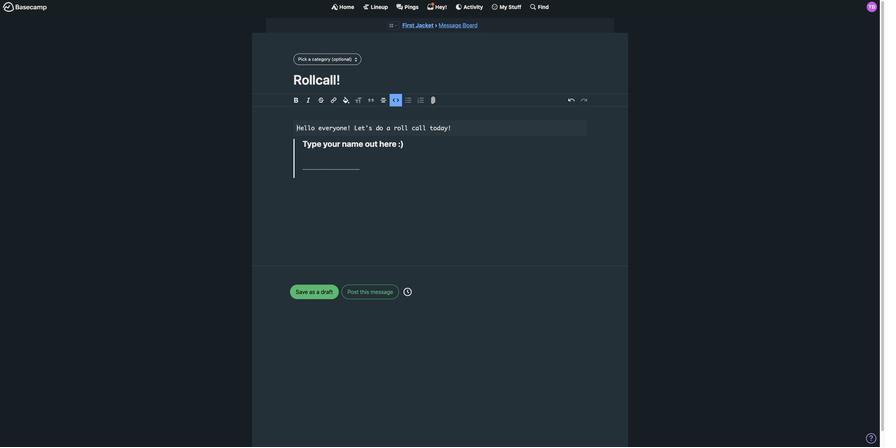 Task type: vqa. For each thing, say whether or not it's contained in the screenshot.
Hey! popup button
yes



Task type: describe. For each thing, give the bounding box(es) containing it.
message
[[371, 289, 393, 295]]

hey! button
[[427, 2, 447, 10]]

my stuff button
[[491, 3, 521, 10]]

here
[[379, 139, 397, 149]]

save as a draft button
[[290, 285, 339, 299]]

let's
[[354, 124, 372, 132]]

name
[[342, 139, 363, 149]]

first jacket link
[[402, 22, 434, 28]]

as
[[309, 289, 315, 295]]

› message board
[[435, 22, 478, 28]]

pings
[[405, 4, 419, 10]]

do
[[376, 124, 383, 132]]

find
[[538, 4, 549, 10]]

Type a title… text field
[[293, 72, 587, 87]]

draft
[[321, 289, 333, 295]]

schedule this to post later image
[[404, 288, 412, 296]]

lineup
[[371, 4, 388, 10]]

type your name out here :)
[[303, 139, 404, 149]]

home
[[339, 4, 354, 10]]

out
[[365, 139, 378, 149]]

tyler black image
[[867, 2, 877, 12]]

message
[[439, 22, 461, 28]]

type
[[303, 139, 321, 149]]

a inside pick a category (optional) button
[[308, 56, 311, 62]]

activity link
[[455, 3, 483, 10]]

main element
[[0, 0, 880, 13]]

find button
[[530, 3, 549, 10]]

:)
[[398, 139, 404, 149]]

call
[[412, 124, 426, 132]]

pick a category (optional) button
[[293, 54, 361, 65]]

category
[[312, 56, 330, 62]]

activity
[[464, 4, 483, 10]]

pick
[[298, 56, 307, 62]]

your
[[323, 139, 340, 149]]



Task type: locate. For each thing, give the bounding box(es) containing it.
home link
[[331, 3, 354, 10]]

first
[[402, 22, 414, 28]]

a right the 'as'
[[316, 289, 319, 295]]

1 vertical spatial a
[[387, 124, 390, 132]]

save as a draft
[[296, 289, 333, 295]]

a
[[308, 56, 311, 62], [387, 124, 390, 132], [316, 289, 319, 295]]

0 horizontal spatial a
[[308, 56, 311, 62]]

2 horizontal spatial a
[[387, 124, 390, 132]]

jacket
[[416, 22, 434, 28]]

0 vertical spatial a
[[308, 56, 311, 62]]

stuff
[[509, 4, 521, 10]]

post
[[348, 289, 359, 295]]

a inside the 'write away…' text box
[[387, 124, 390, 132]]

board
[[463, 22, 478, 28]]

roll
[[394, 124, 408, 132]]

lineup link
[[363, 3, 388, 10]]

pings button
[[396, 3, 419, 10]]

today!
[[430, 124, 451, 132]]

1 horizontal spatial a
[[316, 289, 319, 295]]

a right 'do'
[[387, 124, 390, 132]]

this
[[360, 289, 369, 295]]

a inside save as a draft button
[[316, 289, 319, 295]]

›
[[435, 22, 437, 28]]

my stuff
[[500, 4, 521, 10]]

(optional)
[[332, 56, 352, 62]]

my
[[500, 4, 507, 10]]

post this message button
[[342, 285, 399, 299]]

hello everyone! let's do a roll call today!
[[297, 124, 451, 132]]

2 vertical spatial a
[[316, 289, 319, 295]]

switch accounts image
[[3, 2, 47, 12]]

save
[[296, 289, 308, 295]]

hello
[[297, 124, 315, 132]]

a right pick
[[308, 56, 311, 62]]

first jacket
[[402, 22, 434, 28]]

post this message
[[348, 289, 393, 295]]

message board link
[[439, 22, 478, 28]]

Write away… text field
[[273, 107, 607, 257]]

hey!
[[435, 4, 447, 10]]

pick a category (optional)
[[298, 56, 352, 62]]

everyone!
[[318, 124, 351, 132]]



